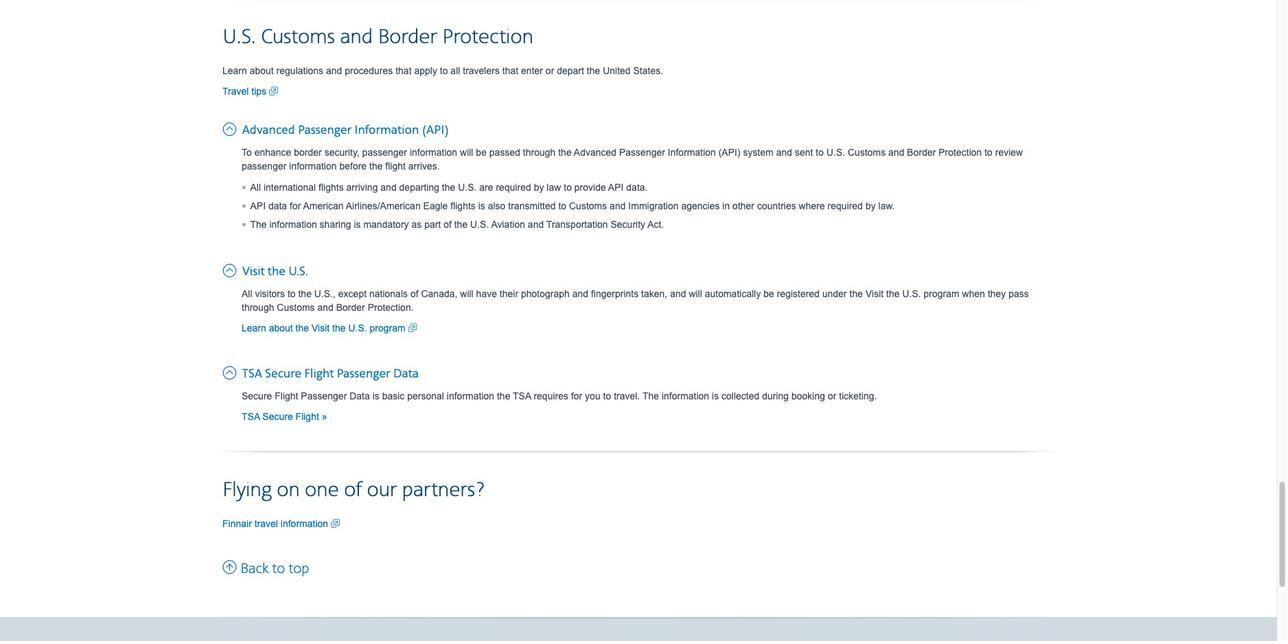 Task type: locate. For each thing, give the bounding box(es) containing it.
information down border
[[289, 160, 337, 171]]

or
[[546, 65, 554, 76], [828, 390, 837, 401]]

1 horizontal spatial border
[[378, 25, 437, 50]]

flights
[[319, 182, 344, 193], [451, 200, 476, 211]]

all for all visitors to the u.s., except nationals of canada, will have their photograph and fingerprints taken, and will automatically be registered under the visit the u.s. program when they pass through customs and border protection.
[[242, 288, 252, 299]]

newpage image down "one"
[[331, 517, 340, 531]]

all left visitors
[[242, 288, 252, 299]]

passenger up data.
[[619, 147, 665, 158]]

information left collected
[[662, 390, 709, 401]]

flight down learn about the visit the u.s. program
[[304, 366, 334, 382]]

1 horizontal spatial newpage image
[[331, 517, 340, 531]]

api left data.
[[608, 182, 624, 193]]

large image inside the tsa secure flight passenger data link
[[222, 362, 240, 381]]

1 vertical spatial the
[[643, 390, 659, 401]]

2 that from the left
[[502, 65, 518, 76]]

information
[[410, 147, 457, 158], [289, 160, 337, 171], [269, 219, 317, 230], [447, 390, 494, 401], [662, 390, 709, 401], [281, 518, 328, 529]]

and right taken, at the top of the page
[[670, 288, 686, 299]]

visit down u.s.,
[[312, 322, 330, 333]]

1 horizontal spatial be
[[764, 288, 774, 299]]

all left international
[[250, 182, 261, 193]]

0 horizontal spatial passenger
[[242, 160, 287, 171]]

protection up "travelers" at left
[[442, 25, 533, 50]]

visit inside the all visitors to the u.s., except nationals of canada, will have their photograph and fingerprints taken, and will automatically be registered under the visit the u.s. program when they pass through customs and border protection.
[[866, 288, 884, 299]]

procedures
[[345, 65, 393, 76]]

immigration
[[628, 200, 679, 211]]

1 vertical spatial about
[[269, 322, 293, 333]]

that
[[396, 65, 412, 76], [502, 65, 518, 76]]

program
[[924, 288, 960, 299], [370, 322, 406, 333]]

newpage image down protection.
[[408, 321, 417, 335]]

api left data
[[250, 200, 266, 211]]

about for the
[[269, 322, 293, 333]]

1 vertical spatial information
[[668, 147, 716, 158]]

1 vertical spatial (api)
[[719, 147, 741, 158]]

1 horizontal spatial visit
[[312, 322, 330, 333]]

learn down visitors
[[242, 322, 266, 333]]

1 large image from the top
[[222, 119, 240, 137]]

to right visitors
[[288, 288, 296, 299]]

0 vertical spatial about
[[250, 65, 274, 76]]

0 vertical spatial large image
[[222, 119, 240, 137]]

u.s. inside learn about the visit the u.s. program link
[[348, 322, 367, 333]]

the
[[587, 65, 600, 76], [558, 147, 572, 158], [369, 160, 383, 171], [442, 182, 455, 193], [454, 219, 468, 230], [268, 264, 286, 279], [298, 288, 312, 299], [850, 288, 863, 299], [886, 288, 900, 299], [296, 322, 309, 333], [332, 322, 346, 333], [497, 390, 510, 401]]

0 horizontal spatial border
[[336, 302, 365, 313]]

1 vertical spatial visit
[[866, 288, 884, 299]]

pass
[[1009, 288, 1029, 299]]

0 horizontal spatial flights
[[319, 182, 344, 193]]

1 vertical spatial or
[[828, 390, 837, 401]]

transmitted
[[508, 200, 556, 211]]

2 large image from the top
[[222, 362, 240, 381]]

u.s. inside to enhance border security, passenger information will be passed through the advanced passenger information (api) system and sent to u.s. customs and border protection to review passenger information before the flight arrives.
[[827, 147, 845, 158]]

2 horizontal spatial newpage image
[[408, 321, 417, 335]]

will left passed
[[460, 147, 473, 158]]

1 vertical spatial of
[[410, 288, 419, 299]]

1 horizontal spatial protection
[[939, 147, 982, 158]]

advanced up enhance
[[242, 123, 295, 138]]

sent
[[795, 147, 813, 158]]

0 horizontal spatial data
[[350, 390, 370, 401]]

u.s.
[[222, 25, 256, 50], [827, 147, 845, 158], [458, 182, 477, 193], [470, 219, 489, 230], [288, 264, 308, 279], [902, 288, 921, 299], [348, 322, 367, 333]]

aviation
[[491, 219, 525, 230]]

or right the booking
[[828, 390, 837, 401]]

under
[[822, 288, 847, 299]]

2 vertical spatial newpage image
[[331, 517, 340, 531]]

learn for learn about regulations and procedures that apply to all travelers that enter or depart the united states.
[[222, 65, 247, 76]]

secure down the tsa secure flight passenger data link
[[263, 411, 293, 422]]

for
[[290, 200, 301, 211], [571, 390, 582, 401]]

international
[[264, 182, 316, 193]]

for right data
[[290, 200, 301, 211]]

information
[[354, 123, 419, 138], [668, 147, 716, 158]]

0 vertical spatial program
[[924, 288, 960, 299]]

circle up image
[[222, 558, 237, 576]]

of left our
[[344, 478, 362, 503]]

of left canada,
[[410, 288, 419, 299]]

for left you
[[571, 390, 582, 401]]

other
[[733, 200, 755, 211]]

learn about the visit the u.s. program
[[242, 322, 408, 333]]

all inside the all visitors to the u.s., except nationals of canada, will have their photograph and fingerprints taken, and will automatically be registered under the visit the u.s. program when they pass through customs and border protection.
[[242, 288, 252, 299]]

through inside the all visitors to the u.s., except nationals of canada, will have their photograph and fingerprints taken, and will automatically be registered under the visit the u.s. program when they pass through customs and border protection.
[[242, 302, 274, 313]]

program down protection.
[[370, 322, 406, 333]]

through
[[523, 147, 556, 158], [242, 302, 274, 313]]

(api) up arrives.
[[422, 123, 449, 138]]

passenger up basic
[[337, 366, 390, 382]]

1 horizontal spatial through
[[523, 147, 556, 158]]

0 vertical spatial through
[[523, 147, 556, 158]]

0 vertical spatial data
[[393, 366, 419, 382]]

visit inside "visit the u.s." link
[[242, 264, 265, 279]]

passenger up flight
[[362, 147, 407, 158]]

0 vertical spatial secure
[[265, 366, 302, 382]]

0 horizontal spatial required
[[496, 182, 531, 193]]

visit the u.s.
[[242, 264, 308, 279]]

passenger down enhance
[[242, 160, 287, 171]]

protection inside to enhance border security, passenger information will be passed through the advanced passenger information (api) system and sent to u.s. customs and border protection to review passenger information before the flight arrives.
[[939, 147, 982, 158]]

program left 'when'
[[924, 288, 960, 299]]

1 vertical spatial newpage image
[[408, 321, 417, 335]]

0 vertical spatial for
[[290, 200, 301, 211]]

through down visitors
[[242, 302, 274, 313]]

required right where
[[828, 200, 863, 211]]

protection left review
[[939, 147, 982, 158]]

1 horizontal spatial of
[[410, 288, 419, 299]]

flight up tsa secure flight "link" at bottom left
[[275, 390, 298, 401]]

main content containing u.s. customs and border protection
[[222, 0, 1055, 578]]

1 vertical spatial protection
[[939, 147, 982, 158]]

be left passed
[[476, 147, 487, 158]]

1 horizontal spatial required
[[828, 200, 863, 211]]

0 vertical spatial visit
[[242, 264, 265, 279]]

large image for tsa
[[222, 362, 240, 381]]

2 vertical spatial border
[[336, 302, 365, 313]]

0 horizontal spatial api
[[250, 200, 266, 211]]

about down visitors
[[269, 322, 293, 333]]

information up arrives.
[[410, 147, 457, 158]]

u.s. customs and border protection
[[222, 25, 533, 50]]

tsa secure flight passenger data link
[[222, 362, 419, 382]]

flights up the information sharing is mandatory as part of the u.s. aviation and transportation security act.
[[451, 200, 476, 211]]

visit right large icon
[[242, 264, 265, 279]]

be left registered at the right
[[764, 288, 774, 299]]

to left top
[[272, 560, 285, 578]]

security,
[[325, 147, 360, 158]]

passenger
[[362, 147, 407, 158], [242, 160, 287, 171]]

about for regulations
[[250, 65, 274, 76]]

0 horizontal spatial for
[[290, 200, 301, 211]]

1 vertical spatial data
[[350, 390, 370, 401]]

canada,
[[421, 288, 458, 299]]

0 horizontal spatial advanced
[[242, 123, 295, 138]]

passenger inside to enhance border security, passenger information will be passed through the advanced passenger information (api) system and sent to u.s. customs and border protection to review passenger information before the flight arrives.
[[619, 147, 665, 158]]

airlines/american
[[346, 200, 421, 211]]

1 vertical spatial program
[[370, 322, 406, 333]]

0 vertical spatial flight
[[304, 366, 334, 382]]

2 vertical spatial tsa
[[242, 411, 260, 422]]

of right part
[[444, 219, 452, 230]]

tsa secure flight
[[242, 411, 322, 422]]

by left law
[[534, 182, 544, 193]]

visit
[[242, 264, 265, 279], [866, 288, 884, 299], [312, 322, 330, 333]]

0 horizontal spatial program
[[370, 322, 406, 333]]

is
[[478, 200, 485, 211], [354, 219, 361, 230], [373, 390, 380, 401], [712, 390, 719, 401]]

or right enter
[[546, 65, 554, 76]]

passenger down tsa secure flight passenger data
[[301, 390, 347, 401]]

1 horizontal spatial by
[[866, 200, 876, 211]]

0 horizontal spatial information
[[354, 123, 419, 138]]

1 that from the left
[[396, 65, 412, 76]]

2 horizontal spatial visit
[[866, 288, 884, 299]]

through right passed
[[523, 147, 556, 158]]

countries
[[757, 200, 796, 211]]

customs inside the all visitors to the u.s., except nationals of canada, will have their photograph and fingerprints taken, and will automatically be registered under the visit the u.s. program when they pass through customs and border protection.
[[277, 302, 315, 313]]

information down the on on the bottom left of page
[[281, 518, 328, 529]]

data left basic
[[350, 390, 370, 401]]

to right you
[[603, 390, 611, 401]]

secure up tsa secure flight at the left bottom of page
[[242, 390, 272, 401]]

0 vertical spatial of
[[444, 219, 452, 230]]

customs up regulations
[[261, 25, 335, 50]]

secure for tsa secure flight
[[263, 411, 293, 422]]

1 horizontal spatial information
[[668, 147, 716, 158]]

1 horizontal spatial flights
[[451, 200, 476, 211]]

information right the personal
[[447, 390, 494, 401]]

to
[[440, 65, 448, 76], [816, 147, 824, 158], [985, 147, 993, 158], [564, 182, 572, 193], [558, 200, 567, 211], [288, 288, 296, 299], [603, 390, 611, 401], [272, 560, 285, 578]]

main content
[[222, 0, 1055, 578]]

(api) left the system
[[719, 147, 741, 158]]

by left law.
[[866, 200, 876, 211]]

tsa secure flight link
[[242, 411, 327, 422]]

is left collected
[[712, 390, 719, 401]]

requires
[[534, 390, 568, 401]]

0 horizontal spatial that
[[396, 65, 412, 76]]

information up agencies on the top of the page
[[668, 147, 716, 158]]

advanced inside to enhance border security, passenger information will be passed through the advanced passenger information (api) system and sent to u.s. customs and border protection to review passenger information before the flight arrives.
[[574, 147, 617, 158]]

protection
[[442, 25, 533, 50], [939, 147, 982, 158]]

automatically
[[705, 288, 761, 299]]

0 horizontal spatial protection
[[442, 25, 533, 50]]

tsa
[[242, 366, 262, 382], [513, 390, 531, 401], [242, 411, 260, 422]]

2 vertical spatial secure
[[263, 411, 293, 422]]

regulations
[[276, 65, 323, 76]]

all
[[250, 182, 261, 193], [242, 288, 252, 299]]

1 vertical spatial through
[[242, 302, 274, 313]]

customs down the provide
[[569, 200, 607, 211]]

learn up travel
[[222, 65, 247, 76]]

is left basic
[[373, 390, 380, 401]]

0 horizontal spatial through
[[242, 302, 274, 313]]

that left enter
[[502, 65, 518, 76]]

tsa for tsa secure flight passenger data
[[242, 366, 262, 382]]

customs
[[261, 25, 335, 50], [848, 147, 886, 158], [569, 200, 607, 211], [277, 302, 315, 313]]

newpage image for u.s.,
[[408, 321, 417, 335]]

api
[[608, 182, 624, 193], [250, 200, 266, 211]]

2 horizontal spatial of
[[444, 219, 452, 230]]

0 vertical spatial be
[[476, 147, 487, 158]]

1 horizontal spatial (api)
[[719, 147, 741, 158]]

2 vertical spatial of
[[344, 478, 362, 503]]

1 horizontal spatial for
[[571, 390, 582, 401]]

information up flight
[[354, 123, 419, 138]]

0 vertical spatial passenger
[[362, 147, 407, 158]]

of
[[444, 219, 452, 230], [410, 288, 419, 299], [344, 478, 362, 503]]

advanced up the provide
[[574, 147, 617, 158]]

you
[[585, 390, 601, 401]]

0 vertical spatial or
[[546, 65, 554, 76]]

1 vertical spatial flight
[[275, 390, 298, 401]]

about up the tips
[[250, 65, 274, 76]]

0 vertical spatial all
[[250, 182, 261, 193]]

top
[[289, 560, 309, 578]]

newpage image
[[269, 84, 278, 98], [408, 321, 417, 335], [331, 517, 340, 531]]

and right regulations
[[326, 65, 342, 76]]

0 horizontal spatial the
[[250, 219, 267, 230]]

1 vertical spatial border
[[907, 147, 936, 158]]

customs inside to enhance border security, passenger information will be passed through the advanced passenger information (api) system and sent to u.s. customs and border protection to review passenger information before the flight arrives.
[[848, 147, 886, 158]]

newpage image for our
[[331, 517, 340, 531]]

be inside the all visitors to the u.s., except nationals of canada, will have their photograph and fingerprints taken, and will automatically be registered under the visit the u.s. program when they pass through customs and border protection.
[[764, 288, 774, 299]]

1 vertical spatial advanced
[[574, 147, 617, 158]]

1 horizontal spatial that
[[502, 65, 518, 76]]

flight down the tsa secure flight passenger data link
[[296, 411, 319, 422]]

0 horizontal spatial or
[[546, 65, 554, 76]]

back to top link
[[222, 558, 309, 578]]

and left sent
[[776, 147, 792, 158]]

protection.
[[368, 302, 414, 313]]

registered
[[777, 288, 820, 299]]

0 horizontal spatial newpage image
[[269, 84, 278, 98]]

secure
[[265, 366, 302, 382], [242, 390, 272, 401], [263, 411, 293, 422]]

that left apply on the top left
[[396, 65, 412, 76]]

flights up american
[[319, 182, 344, 193]]

review
[[995, 147, 1023, 158]]

and up "airlines/american"
[[381, 182, 397, 193]]

learn about regulations and procedures that apply to all travelers that enter or depart the united states.
[[222, 65, 663, 76]]

and down u.s.,
[[318, 302, 334, 313]]

customs down visitors
[[277, 302, 315, 313]]

1 vertical spatial be
[[764, 288, 774, 299]]

newpage image right the tips
[[269, 84, 278, 98]]

mandatory
[[363, 219, 409, 230]]

1 vertical spatial learn
[[242, 322, 266, 333]]

secure inside the tsa secure flight passenger data link
[[265, 366, 302, 382]]

1 horizontal spatial advanced
[[574, 147, 617, 158]]

0 vertical spatial learn
[[222, 65, 247, 76]]

to inside the all visitors to the u.s., except nationals of canada, will have their photograph and fingerprints taken, and will automatically be registered under the visit the u.s. program when they pass through customs and border protection.
[[288, 288, 296, 299]]

0 vertical spatial the
[[250, 219, 267, 230]]

u.s. inside "visit the u.s." link
[[288, 264, 308, 279]]

and
[[340, 25, 373, 50], [326, 65, 342, 76], [776, 147, 792, 158], [889, 147, 905, 158], [381, 182, 397, 193], [610, 200, 626, 211], [528, 219, 544, 230], [572, 288, 588, 299], [670, 288, 686, 299], [318, 302, 334, 313]]

0 horizontal spatial visit
[[242, 264, 265, 279]]

large image for advanced
[[222, 119, 240, 137]]

required up also
[[496, 182, 531, 193]]

0 horizontal spatial (api)
[[422, 123, 449, 138]]

2 horizontal spatial border
[[907, 147, 936, 158]]

0 vertical spatial (api)
[[422, 123, 449, 138]]

1 vertical spatial by
[[866, 200, 876, 211]]

personal
[[407, 390, 444, 401]]

and up the security
[[610, 200, 626, 211]]

large image
[[222, 119, 240, 137], [222, 362, 240, 381]]

flight for tsa secure flight passenger data
[[304, 366, 334, 382]]

1 vertical spatial all
[[242, 288, 252, 299]]

1 horizontal spatial data
[[393, 366, 419, 382]]

the right travel.
[[643, 390, 659, 401]]

1 horizontal spatial program
[[924, 288, 960, 299]]

data up basic
[[393, 366, 419, 382]]

(api)
[[422, 123, 449, 138], [719, 147, 741, 158]]

1 vertical spatial for
[[571, 390, 582, 401]]

secure up tsa secure flight "link" at bottom left
[[265, 366, 302, 382]]

provide
[[575, 182, 606, 193]]

1 vertical spatial large image
[[222, 362, 240, 381]]

visit right under
[[866, 288, 884, 299]]

the up "visit the u.s." link
[[250, 219, 267, 230]]

0 vertical spatial information
[[354, 123, 419, 138]]

0 horizontal spatial by
[[534, 182, 544, 193]]

0 vertical spatial advanced
[[242, 123, 295, 138]]

1 vertical spatial flights
[[451, 200, 476, 211]]

0 vertical spatial required
[[496, 182, 531, 193]]

0 horizontal spatial be
[[476, 147, 487, 158]]

customs up law.
[[848, 147, 886, 158]]

program inside learn about the visit the u.s. program link
[[370, 322, 406, 333]]

will
[[460, 147, 473, 158], [460, 288, 474, 299], [689, 288, 702, 299]]

flight
[[304, 366, 334, 382], [275, 390, 298, 401], [296, 411, 319, 422]]

border inside the all visitors to the u.s., except nationals of canada, will have their photograph and fingerprints taken, and will automatically be registered under the visit the u.s. program when they pass through customs and border protection.
[[336, 302, 365, 313]]

required
[[496, 182, 531, 193], [828, 200, 863, 211]]

large image inside advanced passenger information (api) link
[[222, 119, 240, 137]]

data.
[[626, 182, 648, 193]]

transportation
[[546, 219, 608, 230]]

of inside the all visitors to the u.s., except nationals of canada, will have their photograph and fingerprints taken, and will automatically be registered under the visit the u.s. program when they pass through customs and border protection.
[[410, 288, 419, 299]]



Task type: describe. For each thing, give the bounding box(es) containing it.
information inside finnair travel information link
[[281, 518, 328, 529]]

0 vertical spatial by
[[534, 182, 544, 193]]

tsa for tsa secure flight
[[242, 411, 260, 422]]

1 vertical spatial secure
[[242, 390, 272, 401]]

learn about the visit the u.s. program link
[[242, 321, 417, 335]]

(api) inside to enhance border security, passenger information will be passed through the advanced passenger information (api) system and sent to u.s. customs and border protection to review passenger information before the flight arrives.
[[719, 147, 741, 158]]

be inside to enhance border security, passenger information will be passed through the advanced passenger information (api) system and sent to u.s. customs and border protection to review passenger information before the flight arrives.
[[476, 147, 487, 158]]

through inside to enhance border security, passenger information will be passed through the advanced passenger information (api) system and sent to u.s. customs and border protection to review passenger information before the flight arrives.
[[523, 147, 556, 158]]

1 vertical spatial tsa
[[513, 390, 531, 401]]

on
[[277, 478, 300, 503]]

enhance
[[254, 147, 291, 158]]

travelers
[[463, 65, 500, 76]]

0 vertical spatial newpage image
[[269, 84, 278, 98]]

travel.
[[614, 390, 640, 401]]

tips
[[251, 86, 266, 97]]

1 vertical spatial passenger
[[242, 160, 287, 171]]

0 vertical spatial api
[[608, 182, 624, 193]]

passed
[[489, 147, 520, 158]]

nationals
[[369, 288, 408, 299]]

when
[[962, 288, 985, 299]]

fingerprints
[[591, 288, 639, 299]]

are
[[479, 182, 493, 193]]

part
[[424, 219, 441, 230]]

0 vertical spatial flights
[[319, 182, 344, 193]]

in
[[723, 200, 730, 211]]

1 horizontal spatial passenger
[[362, 147, 407, 158]]

security
[[611, 219, 645, 230]]

united
[[603, 65, 631, 76]]

arriving
[[346, 182, 378, 193]]

act.
[[648, 219, 664, 230]]

border inside to enhance border security, passenger information will be passed through the advanced passenger information (api) system and sent to u.s. customs and border protection to review passenger information before the flight arrives.
[[907, 147, 936, 158]]

will left have
[[460, 288, 474, 299]]

photograph
[[521, 288, 570, 299]]

will left automatically
[[689, 288, 702, 299]]

information down data
[[269, 219, 317, 230]]

travel
[[254, 518, 278, 529]]

and up law.
[[889, 147, 905, 158]]

advanced passenger information (api)
[[242, 123, 449, 138]]

learn for learn about the visit the u.s. program
[[242, 322, 266, 333]]

u.s. inside the all visitors to the u.s., except nationals of canada, will have their photograph and fingerprints taken, and will automatically be registered under the visit the u.s. program when they pass through customs and border protection.
[[902, 288, 921, 299]]

flying on one of our partners?
[[222, 478, 485, 503]]

secure flight passenger data is basic personal information the tsa requires for you to travel. the information is collected during booking or ticketing.
[[242, 390, 877, 401]]

finnair travel information
[[222, 518, 331, 529]]

to left the all
[[440, 65, 448, 76]]

of for canada,
[[410, 288, 419, 299]]

eagle
[[423, 200, 448, 211]]

finnair
[[222, 518, 252, 529]]

enter
[[521, 65, 543, 76]]

secure for tsa secure flight passenger data
[[265, 366, 302, 382]]

to right sent
[[816, 147, 824, 158]]

taken,
[[641, 288, 668, 299]]

large image
[[222, 260, 240, 279]]

is left also
[[478, 200, 485, 211]]

tsa secure flight passenger data
[[242, 366, 419, 382]]

and left 'fingerprints'
[[572, 288, 588, 299]]

all
[[451, 65, 460, 76]]

api data for american airlines/american eagle flights is also transmitted to customs and immigration agencies in other countries where required by law.
[[250, 200, 895, 211]]

0 vertical spatial border
[[378, 25, 437, 50]]

have
[[476, 288, 497, 299]]

to enhance border security, passenger information will be passed through the advanced passenger information (api) system and sent to u.s. customs and border protection to review passenger information before the flight arrives.
[[242, 147, 1023, 171]]

0 horizontal spatial of
[[344, 478, 362, 503]]

the information sharing is mandatory as part of the u.s. aviation and transportation security act.
[[250, 219, 664, 230]]

1 horizontal spatial the
[[643, 390, 659, 401]]

sharing
[[320, 219, 351, 230]]

american
[[303, 200, 344, 211]]

apply
[[414, 65, 437, 76]]

the inside "visit the u.s." link
[[268, 264, 286, 279]]

and down transmitted
[[528, 219, 544, 230]]

will inside to enhance border security, passenger information will be passed through the advanced passenger information (api) system and sent to u.s. customs and border protection to review passenger information before the flight arrives.
[[460, 147, 473, 158]]

to
[[242, 147, 252, 158]]

visitors
[[255, 288, 285, 299]]

one
[[305, 478, 339, 503]]

travel tips
[[222, 86, 269, 97]]

ticketing.
[[839, 390, 877, 401]]

of for the
[[444, 219, 452, 230]]

except
[[338, 288, 367, 299]]

border
[[294, 147, 322, 158]]

basic
[[382, 390, 405, 401]]

back
[[240, 560, 269, 578]]

law
[[547, 182, 561, 193]]

is right sharing
[[354, 219, 361, 230]]

travel
[[222, 86, 249, 97]]

flying
[[222, 478, 272, 503]]

data
[[268, 200, 287, 211]]

advanced passenger information (api) link
[[222, 119, 449, 138]]

where
[[799, 200, 825, 211]]

agencies
[[681, 200, 720, 211]]

information inside to enhance border security, passenger information will be passed through the advanced passenger information (api) system and sent to u.s. customs and border protection to review passenger information before the flight arrives.
[[668, 147, 716, 158]]

program inside the all visitors to the u.s., except nationals of canada, will have their photograph and fingerprints taken, and will automatically be registered under the visit the u.s. program when they pass through customs and border protection.
[[924, 288, 960, 299]]

flight for tsa secure flight
[[296, 411, 319, 422]]

our
[[367, 478, 397, 503]]

depart
[[557, 65, 584, 76]]

also
[[488, 200, 506, 211]]

as
[[412, 219, 422, 230]]

1 horizontal spatial or
[[828, 390, 837, 401]]

system
[[743, 147, 774, 158]]

collected
[[722, 390, 760, 401]]

passenger up border
[[298, 123, 352, 138]]

during
[[762, 390, 789, 401]]

all visitors to the u.s., except nationals of canada, will have their photograph and fingerprints taken, and will automatically be registered under the visit the u.s. program when they pass through customs and border protection.
[[242, 288, 1029, 313]]

(api) inside advanced passenger information (api) link
[[422, 123, 449, 138]]

all for all international flights arriving and departing the u.s. are required by law to provide api data.
[[250, 182, 261, 193]]

u.s.,
[[314, 288, 336, 299]]

1 vertical spatial api
[[250, 200, 266, 211]]

to down law
[[558, 200, 567, 211]]

travel tips link
[[222, 84, 278, 98]]

and up procedures
[[340, 25, 373, 50]]

0 vertical spatial protection
[[442, 25, 533, 50]]

flight
[[385, 160, 406, 171]]

partners?
[[402, 478, 485, 503]]

to left review
[[985, 147, 993, 158]]

before
[[339, 160, 367, 171]]

departing
[[399, 182, 439, 193]]

states.
[[633, 65, 663, 76]]

booking
[[792, 390, 825, 401]]

2 vertical spatial visit
[[312, 322, 330, 333]]

to right law
[[564, 182, 572, 193]]

arrives.
[[408, 160, 440, 171]]

they
[[988, 288, 1006, 299]]

their
[[500, 288, 518, 299]]

finnair travel information link
[[222, 517, 340, 531]]



Task type: vqa. For each thing, say whether or not it's contained in the screenshot.
Back to top link
yes



